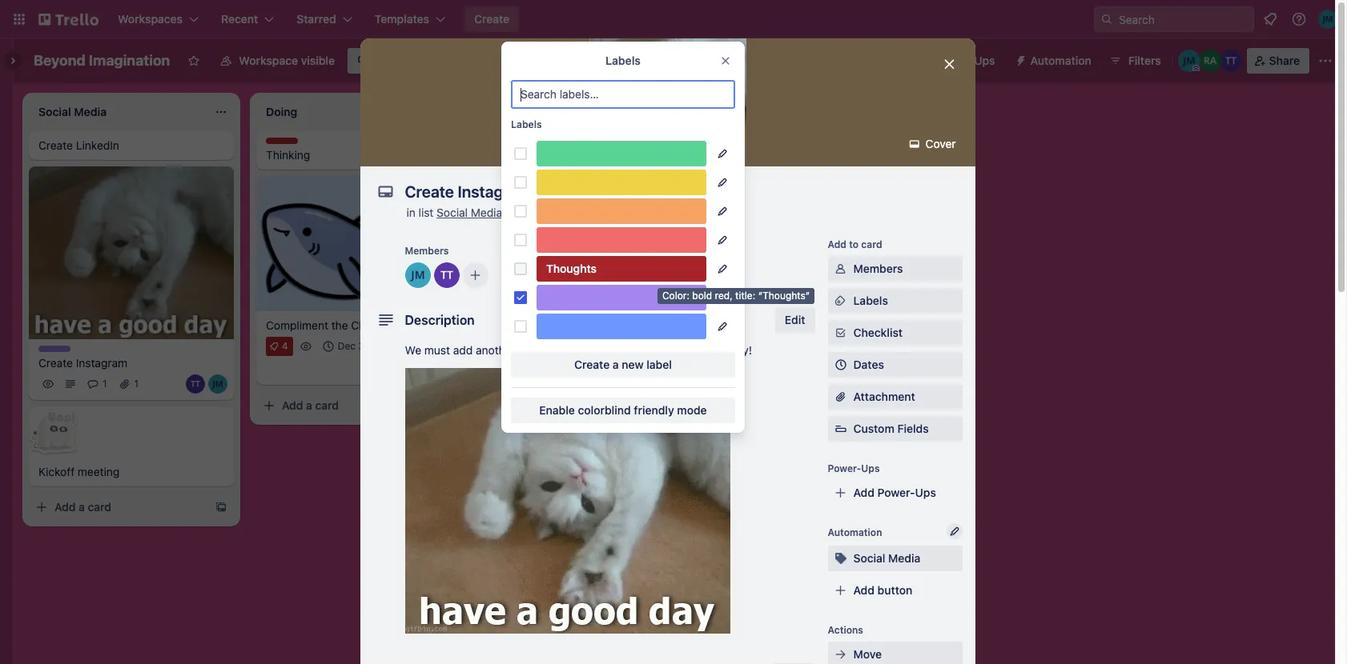 Task type: vqa. For each thing, say whether or not it's contained in the screenshot.
Bold ⌘B ICON
no



Task type: locate. For each thing, give the bounding box(es) containing it.
colorblind
[[578, 404, 631, 417]]

1 vertical spatial media
[[889, 552, 921, 566]]

add button
[[854, 584, 913, 598]]

1 horizontal spatial ups
[[915, 486, 936, 500]]

youth
[[666, 344, 695, 357]]

card down dec 31 option
[[315, 399, 339, 412]]

2 horizontal spatial power-
[[937, 54, 974, 67]]

a for create from template… icon add a card button
[[534, 145, 540, 159]]

thoughts for thoughts
[[546, 262, 597, 276]]

create a new label button
[[511, 353, 735, 378]]

create from template… image
[[442, 400, 455, 412], [215, 502, 228, 515]]

1 vertical spatial to
[[586, 344, 597, 357]]

enable colorblind friendly mode
[[539, 404, 707, 417]]

labels
[[606, 54, 641, 67], [511, 119, 542, 131], [501, 245, 532, 257], [854, 294, 888, 308]]

beyond imagination
[[34, 52, 170, 69]]

media
[[471, 206, 502, 220], [889, 552, 921, 566]]

star or unstar board image
[[188, 54, 201, 67]]

0 vertical spatial ruby anderson (rubyanderson7) image
[[1199, 50, 1222, 72]]

0 horizontal spatial jeremy miller (jeremymiller198) image
[[208, 375, 228, 395]]

card up color: yellow, title: none "image"
[[543, 145, 566, 159]]

sm image
[[833, 261, 849, 277], [669, 268, 685, 284], [833, 647, 849, 663]]

automation up the social media
[[828, 527, 882, 539]]

card for the topmost create from template… image
[[315, 399, 339, 412]]

members down in
[[405, 245, 449, 257]]

a
[[534, 145, 540, 159], [613, 358, 619, 372], [306, 399, 312, 412], [79, 501, 85, 515]]

sm image inside members link
[[833, 261, 849, 277]]

sm image inside 'move' link
[[833, 647, 849, 663]]

1 horizontal spatial automation
[[1031, 54, 1092, 67]]

list inside button
[[802, 103, 818, 117]]

sm image down add to card
[[833, 261, 849, 277]]

add a card for create from template… icon add a card button
[[510, 145, 566, 159]]

meeting
[[78, 466, 120, 479]]

terry turtle (terryturtle) image
[[1220, 50, 1242, 72], [434, 263, 459, 288], [391, 359, 410, 379]]

0 vertical spatial thoughts
[[266, 138, 310, 150]]

social
[[437, 206, 468, 220], [854, 552, 886, 566]]

jeremy miller (jeremymiller198) image
[[1319, 10, 1338, 29], [413, 359, 433, 379], [208, 375, 228, 395]]

color: purple, title: none image up create instagram
[[38, 346, 71, 353]]

thoughts thinking
[[266, 138, 310, 162]]

add a card button for the topmost create from template… image
[[256, 393, 436, 419]]

add a card button for the bottommost create from template… image
[[29, 495, 208, 521]]

0 horizontal spatial create from template… image
[[215, 502, 228, 515]]

1 horizontal spatial terry turtle (terryturtle) image
[[434, 263, 459, 288]]

1 horizontal spatial add a card
[[282, 399, 339, 412]]

sm image inside the cover link
[[907, 136, 923, 152]]

credibility!
[[698, 344, 752, 357]]

sm image down actions on the bottom right of the page
[[833, 647, 849, 663]]

compliment
[[266, 319, 328, 332]]

media up button
[[889, 552, 921, 566]]

media inside button
[[889, 552, 921, 566]]

0 vertical spatial jeremy miller (jeremymiller198) image
[[1178, 50, 1201, 72]]

2 vertical spatial ups
[[915, 486, 936, 500]]

0 horizontal spatial another
[[476, 344, 516, 357]]

kickoff meeting link
[[38, 465, 224, 481]]

sm image for move
[[833, 647, 849, 663]]

workspace visible button
[[210, 48, 345, 74]]

social right in
[[437, 206, 468, 220]]

color: red, title: none image
[[537, 228, 707, 253]]

1 vertical spatial jeremy miller (jeremymiller198) image
[[405, 263, 431, 288]]

add to card
[[828, 239, 883, 251]]

attachment button
[[828, 385, 963, 410]]

notifications
[[581, 245, 642, 257]]

card down meeting
[[88, 501, 111, 515]]

color: bold red, title: "thoughts"
[[663, 290, 810, 302]]

sm image inside automation 'button'
[[1008, 48, 1031, 71]]

automation left filters button
[[1031, 54, 1092, 67]]

2 vertical spatial terry turtle (terryturtle) image
[[391, 359, 410, 379]]

sm image up color:
[[669, 268, 685, 284]]

terry turtle (terryturtle) image left add members to card image
[[434, 263, 459, 288]]

terry turtle (terryturtle) image down we
[[391, 359, 410, 379]]

power-
[[937, 54, 974, 67], [828, 463, 862, 475], [878, 486, 915, 500]]

0 horizontal spatial color: purple, title: none image
[[38, 346, 71, 353]]

color: purple, title: none image down watching
[[537, 285, 707, 311]]

jeremy miller (jeremymiller198) image down we
[[413, 359, 433, 379]]

move
[[854, 648, 882, 662]]

0 horizontal spatial social
[[437, 206, 468, 220]]

jeremy miller (jeremymiller198) image
[[1178, 50, 1201, 72], [405, 263, 431, 288]]

1 horizontal spatial color: bold red, title: "thoughts" element
[[537, 256, 707, 282]]

add members to card image
[[469, 268, 482, 284]]

0 vertical spatial another
[[758, 103, 799, 117]]

1 horizontal spatial color: purple, title: none image
[[537, 285, 707, 311]]

color: blue, title: none image
[[537, 314, 707, 340]]

create inside 'link'
[[38, 357, 73, 370]]

enable colorblind friendly mode button
[[511, 398, 735, 424]]

0 horizontal spatial power-
[[828, 463, 862, 475]]

0 horizontal spatial terry turtle (terryturtle) image
[[391, 359, 410, 379]]

1 horizontal spatial jeremy miller (jeremymiller198) image
[[1178, 50, 1201, 72]]

1 horizontal spatial power-ups
[[937, 54, 996, 67]]

jeremy miller (jeremymiller198) image up description
[[405, 263, 431, 288]]

0 vertical spatial add a card
[[510, 145, 566, 159]]

thoughts inside thoughts thinking
[[266, 138, 310, 150]]

power-ups
[[937, 54, 996, 67], [828, 463, 880, 475]]

color: bold red, title: "thoughts" element
[[266, 138, 310, 150], [537, 256, 707, 282]]

1 horizontal spatial members
[[854, 262, 903, 276]]

thinking
[[266, 148, 310, 162]]

1 vertical spatial terry turtle (terryturtle) image
[[434, 263, 459, 288]]

1 vertical spatial add a card
[[282, 399, 339, 412]]

2 vertical spatial add a card
[[54, 501, 111, 515]]

add a card for add a card button associated with the bottommost create from template… image
[[54, 501, 111, 515]]

back to home image
[[38, 6, 99, 32]]

color: orange, title: none image
[[537, 199, 707, 224]]

ruby anderson (rubyanderson7) image
[[1199, 50, 1222, 72], [436, 359, 455, 379]]

dec
[[338, 340, 356, 352]]

in list social media
[[407, 206, 502, 220]]

members down add to card
[[854, 262, 903, 276]]

0 horizontal spatial thoughts
[[266, 138, 310, 150]]

dec 31
[[338, 340, 369, 352]]

1 horizontal spatial thoughts
[[546, 262, 597, 276]]

customize views image
[[424, 53, 440, 69]]

we
[[405, 344, 421, 357]]

to up members link
[[849, 239, 859, 251]]

sm image inside 'social media' button
[[833, 551, 849, 567]]

add a card button up color: yellow, title: none "image"
[[484, 139, 663, 165]]

add power-ups
[[854, 486, 936, 500]]

compliment the chef
[[266, 319, 376, 332]]

2 horizontal spatial ups
[[974, 54, 996, 67]]

dates button
[[828, 353, 963, 378]]

1 horizontal spatial social
[[854, 552, 886, 566]]

jeremy miller (jeremymiller198) image right terry turtle (terryturtle) icon
[[208, 375, 228, 395]]

add a card button down kickoff meeting link
[[29, 495, 208, 521]]

create for create
[[474, 12, 510, 26]]

0 horizontal spatial add a card
[[54, 501, 111, 515]]

0 vertical spatial color: bold red, title: "thoughts" element
[[266, 138, 310, 150]]

move link
[[828, 643, 963, 665]]

card
[[543, 145, 566, 159], [862, 239, 883, 251], [315, 399, 339, 412], [88, 501, 111, 515]]

0 horizontal spatial media
[[471, 206, 502, 220]]

jeremy miller (jeremymiller198) image right open information menu 'image'
[[1319, 10, 1338, 29]]

sm image inside labels link
[[833, 293, 849, 309]]

create linkedin
[[38, 139, 119, 152]]

ruby anderson (rubyanderson7) image down search field
[[1199, 50, 1222, 72]]

0 horizontal spatial color: bold red, title: "thoughts" element
[[266, 138, 310, 150]]

0 vertical spatial power-
[[937, 54, 974, 67]]

add a card
[[510, 145, 566, 159], [282, 399, 339, 412], [54, 501, 111, 515]]

0 vertical spatial ups
[[974, 54, 996, 67]]

1 horizontal spatial jeremy miller (jeremymiller198) image
[[413, 359, 433, 379]]

0 vertical spatial automation
[[1031, 54, 1092, 67]]

0 horizontal spatial add a card button
[[29, 495, 208, 521]]

social up the add button
[[854, 552, 886, 566]]

2 horizontal spatial terry turtle (terryturtle) image
[[1220, 50, 1242, 72]]

automation
[[1031, 54, 1092, 67], [828, 527, 882, 539]]

1 vertical spatial ups
[[861, 463, 880, 475]]

1 horizontal spatial to
[[849, 239, 859, 251]]

create inside primary element
[[474, 12, 510, 26]]

1 horizontal spatial media
[[889, 552, 921, 566]]

media up add members to card image
[[471, 206, 502, 220]]

thoughts for thoughts thinking
[[266, 138, 310, 150]]

sm image inside the checklist link
[[833, 325, 849, 341]]

1 vertical spatial color: bold red, title: "thoughts" element
[[537, 256, 707, 282]]

primary element
[[0, 0, 1348, 38]]

jeremy miller (jeremymiller198) image for bottom terry turtle (terryturtle) image
[[413, 359, 433, 379]]

labels inside labels link
[[854, 294, 888, 308]]

add a card button down dec 31 option
[[256, 393, 436, 419]]

create for create linkedin
[[38, 139, 73, 152]]

add a card button
[[484, 139, 663, 165], [256, 393, 436, 419], [29, 495, 208, 521]]

ruby anderson (rubyanderson7) image down must at the bottom left
[[436, 359, 455, 379]]

0 vertical spatial social
[[437, 206, 468, 220]]

social media button
[[828, 546, 963, 572]]

ups
[[974, 54, 996, 67], [861, 463, 880, 475], [915, 486, 936, 500]]

2 horizontal spatial add a card
[[510, 145, 566, 159]]

0 horizontal spatial list
[[419, 206, 434, 220]]

color: purple, title: none image
[[537, 285, 707, 311], [38, 346, 71, 353]]

sm image
[[1008, 48, 1031, 71], [907, 136, 923, 152], [510, 205, 526, 221], [586, 268, 602, 284], [833, 293, 849, 309], [833, 325, 849, 341], [833, 551, 849, 567]]

another
[[758, 103, 799, 117], [476, 344, 516, 357]]

ups up add power-ups
[[861, 463, 880, 475]]

2 vertical spatial power-
[[878, 486, 915, 500]]

2 horizontal spatial add a card button
[[484, 139, 663, 165]]

ups down fields
[[915, 486, 936, 500]]

1 horizontal spatial ruby anderson (rubyanderson7) image
[[1199, 50, 1222, 72]]

0 vertical spatial list
[[802, 103, 818, 117]]

0 vertical spatial add a card button
[[484, 139, 663, 165]]

1 horizontal spatial list
[[802, 103, 818, 117]]

0 horizontal spatial ruby anderson (rubyanderson7) image
[[436, 359, 455, 379]]

1 vertical spatial members
[[854, 262, 903, 276]]

1 horizontal spatial power-
[[878, 486, 915, 500]]

1 horizontal spatial add a card button
[[256, 393, 436, 419]]

Board name text field
[[26, 48, 178, 74]]

1 vertical spatial thoughts
[[546, 262, 597, 276]]

dates
[[854, 358, 884, 372]]

1 left we
[[396, 340, 401, 352]]

open information menu image
[[1292, 11, 1308, 27]]

sm image inside watching button
[[586, 268, 602, 284]]

ups inside button
[[974, 54, 996, 67]]

1 horizontal spatial another
[[758, 103, 799, 117]]

list
[[802, 103, 818, 117], [419, 206, 434, 220]]

filters button
[[1105, 48, 1166, 74]]

thoughts
[[266, 138, 310, 150], [546, 262, 597, 276]]

ups left automation 'button'
[[974, 54, 996, 67]]

1 horizontal spatial create from template… image
[[442, 400, 455, 412]]

close popover image
[[719, 54, 732, 67]]

we must add another social media to increase our youth credibility!
[[405, 344, 752, 357]]

None text field
[[397, 178, 926, 207]]

0 vertical spatial power-ups
[[937, 54, 996, 67]]

1 vertical spatial add a card button
[[256, 393, 436, 419]]

sm image for labels link
[[833, 293, 849, 309]]

title:
[[736, 290, 756, 302]]

1 vertical spatial power-ups
[[828, 463, 880, 475]]

beyond
[[34, 52, 85, 69]]

friendly
[[634, 404, 674, 417]]

1 vertical spatial social
[[854, 552, 886, 566]]

0 horizontal spatial members
[[405, 245, 449, 257]]

create
[[474, 12, 510, 26], [38, 139, 73, 152], [38, 357, 73, 370], [575, 358, 610, 372]]

0 horizontal spatial automation
[[828, 527, 882, 539]]

color: bold red, title: "thoughts" tooltip
[[658, 288, 815, 304]]

terry turtle (terryturtle) image left share button
[[1220, 50, 1242, 72]]

2 vertical spatial add a card button
[[29, 495, 208, 521]]

Search field
[[1114, 7, 1254, 31]]

instagram
[[76, 357, 128, 370]]

2 horizontal spatial jeremy miller (jeremymiller198) image
[[1319, 10, 1338, 29]]

add a card for add a card button associated with the topmost create from template… image
[[282, 399, 339, 412]]

0 vertical spatial terry turtle (terryturtle) image
[[1220, 50, 1242, 72]]

increase
[[600, 344, 643, 357]]

1 vertical spatial another
[[476, 344, 516, 357]]

jeremy miller (jeremymiller198) image down search field
[[1178, 50, 1201, 72]]

to right media
[[586, 344, 597, 357]]

1 vertical spatial power-
[[828, 463, 862, 475]]

add
[[734, 103, 755, 117], [510, 145, 531, 159], [828, 239, 847, 251], [282, 399, 303, 412], [854, 486, 875, 500], [54, 501, 76, 515], [854, 584, 875, 598]]

automation button
[[1008, 48, 1101, 74]]



Task type: describe. For each thing, give the bounding box(es) containing it.
kickoff meeting
[[38, 466, 120, 479]]

checklist
[[854, 326, 903, 340]]

share button
[[1247, 48, 1310, 74]]

color:
[[663, 290, 690, 302]]

cover link
[[902, 131, 966, 157]]

1 vertical spatial color: purple, title: none image
[[38, 346, 71, 353]]

0 vertical spatial color: purple, title: none image
[[537, 285, 707, 311]]

media
[[552, 344, 583, 357]]

social
[[519, 344, 549, 357]]

create for create instagram
[[38, 357, 73, 370]]

power-ups inside button
[[937, 54, 996, 67]]

power- inside button
[[937, 54, 974, 67]]

0 notifications image
[[1261, 10, 1280, 29]]

sm image for watching button
[[586, 268, 602, 284]]

add a card button for create from template… icon
[[484, 139, 663, 165]]

card for the bottommost create from template… image
[[88, 501, 111, 515]]

color: yellow, title: none image
[[537, 170, 707, 195]]

sm image inside watching button
[[669, 268, 685, 284]]

4
[[282, 340, 288, 352]]

button
[[878, 584, 913, 598]]

1 vertical spatial list
[[419, 206, 434, 220]]

edit
[[785, 313, 806, 327]]

card for create from template… icon
[[543, 145, 566, 159]]

sm image for the cover link at right
[[907, 136, 923, 152]]

social inside button
[[854, 552, 886, 566]]

enable
[[539, 404, 575, 417]]

"thoughts"
[[758, 290, 810, 302]]

card up members link
[[862, 239, 883, 251]]

workspace visible
[[239, 54, 335, 67]]

Dec 31 checkbox
[[319, 337, 374, 356]]

chef
[[351, 319, 376, 332]]

color: green, title: none image
[[537, 141, 707, 167]]

new
[[622, 358, 644, 372]]

automation inside automation 'button'
[[1031, 54, 1092, 67]]

0 horizontal spatial ups
[[861, 463, 880, 475]]

board
[[375, 54, 406, 67]]

create instagram link
[[38, 356, 224, 372]]

add
[[453, 344, 473, 357]]

a for add a card button associated with the topmost create from template… image
[[306, 399, 312, 412]]

jeremy miller (jeremymiller198) image for terry turtle (terryturtle) icon
[[208, 375, 228, 395]]

search image
[[1101, 13, 1114, 26]]

create linkedin link
[[38, 138, 224, 154]]

0 vertical spatial to
[[849, 239, 859, 251]]

board link
[[348, 48, 416, 74]]

have\_a\_good\_day.gif image
[[405, 369, 730, 635]]

custom fields
[[854, 422, 929, 436]]

red,
[[715, 290, 733, 302]]

show menu image
[[1318, 53, 1334, 69]]

0 horizontal spatial power-ups
[[828, 463, 880, 475]]

a for add a card button associated with the bottommost create from template… image
[[79, 501, 85, 515]]

create a new label
[[575, 358, 672, 372]]

labels link
[[828, 288, 963, 314]]

1 vertical spatial ruby anderson (rubyanderson7) image
[[436, 359, 455, 379]]

add another list button
[[705, 93, 923, 128]]

sm image for 'social media' button
[[833, 551, 849, 567]]

bold
[[692, 290, 712, 302]]

linkedin
[[76, 139, 119, 152]]

1 down 'instagram'
[[103, 378, 107, 391]]

terry turtle (terryturtle) image
[[186, 375, 205, 395]]

the
[[331, 319, 348, 332]]

1 vertical spatial automation
[[828, 527, 882, 539]]

1 down create instagram 'link'
[[134, 378, 139, 391]]

sm image for automation 'button'
[[1008, 48, 1031, 71]]

31
[[358, 340, 369, 352]]

imagination
[[89, 52, 170, 69]]

create for create a new label
[[575, 358, 610, 372]]

0 vertical spatial create from template… image
[[442, 400, 455, 412]]

attachment
[[854, 390, 916, 404]]

watching
[[607, 268, 657, 282]]

label
[[647, 358, 672, 372]]

power-ups button
[[905, 48, 1005, 74]]

cover
[[923, 137, 956, 151]]

social media link
[[437, 206, 502, 220]]

custom fields button
[[828, 421, 963, 437]]

0 horizontal spatial to
[[586, 344, 597, 357]]

sm image for the checklist link
[[833, 325, 849, 341]]

workspace
[[239, 54, 298, 67]]

in
[[407, 206, 416, 220]]

visible
[[301, 54, 335, 67]]

actions
[[828, 625, 864, 637]]

watching button
[[581, 263, 692, 288]]

color: purple, title: none image
[[501, 263, 540, 288]]

add power-ups link
[[828, 481, 963, 506]]

thinking link
[[266, 147, 452, 163]]

kickoff
[[38, 466, 75, 479]]

0 horizontal spatial jeremy miller (jeremymiller198) image
[[405, 263, 431, 288]]

create instagram
[[38, 357, 128, 370]]

add another list
[[734, 103, 818, 117]]

description
[[405, 313, 475, 328]]

mode
[[677, 404, 707, 417]]

custom
[[854, 422, 895, 436]]

checklist link
[[828, 320, 963, 346]]

sm image for members
[[833, 261, 849, 277]]

create button
[[465, 6, 519, 32]]

another inside button
[[758, 103, 799, 117]]

1 vertical spatial create from template… image
[[215, 502, 228, 515]]

0 vertical spatial members
[[405, 245, 449, 257]]

social media
[[854, 552, 921, 566]]

filters
[[1129, 54, 1161, 67]]

members inside members link
[[854, 262, 903, 276]]

edit button
[[775, 308, 815, 333]]

must
[[425, 344, 450, 357]]

create from template… image
[[670, 146, 683, 159]]

1 right we
[[428, 340, 432, 352]]

compliment the chef link
[[266, 318, 452, 334]]

our
[[646, 344, 663, 357]]

members link
[[828, 256, 963, 282]]

0 vertical spatial media
[[471, 206, 502, 220]]

Search labels… text field
[[511, 80, 735, 109]]

add button button
[[828, 578, 963, 604]]

fields
[[898, 422, 929, 436]]

share
[[1270, 54, 1300, 67]]



